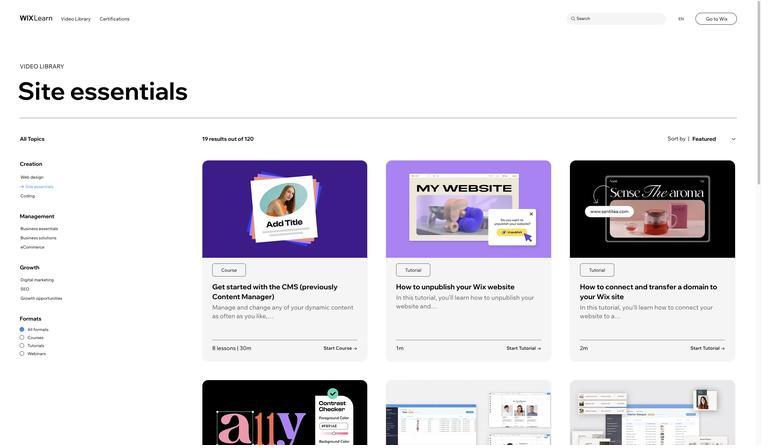 Task type: describe. For each thing, give the bounding box(es) containing it.
en button
[[675, 13, 687, 25]]

sort
[[668, 135, 679, 142]]

site inside button
[[25, 184, 33, 189]]

list inside filtered results region
[[202, 160, 737, 445]]

site essentials button
[[20, 183, 53, 191]]

marketing
[[34, 277, 54, 283]]

ecommerce
[[21, 245, 44, 250]]

this inside how to unpublish your wix website in this tutorial, you'll learn how to unpublish your website and…
[[403, 294, 414, 301]]

all topics
[[20, 136, 45, 142]]

started
[[226, 282, 252, 291]]

video
[[20, 63, 38, 70]]

change
[[249, 303, 271, 311]]

learn inside how to connect and transfer a domain to your wix site in this tutorial, you'll learn how to connect your website to a…
[[639, 303, 654, 311]]

cms
[[282, 282, 299, 291]]

start for how to connect and transfer a domain to your wix site
[[691, 345, 702, 351]]

→ for get started with the cms (previously content manager)
[[353, 345, 358, 351]]

filters navigation
[[20, 130, 190, 357]]

start tutorial → button for how to unpublish your wix website
[[507, 345, 542, 352]]

all for all formats
[[28, 327, 33, 332]]

1 vertical spatial essentials
[[34, 184, 53, 189]]

video library
[[20, 63, 64, 70]]

digital marketing button
[[20, 276, 62, 284]]

design
[[30, 175, 44, 180]]

topics
[[28, 136, 45, 142]]

you'll inside how to connect and transfer a domain to your wix site in this tutorial, you'll learn how to connect your website to a…
[[623, 303, 638, 311]]

opportunities
[[36, 296, 62, 301]]

and inside get started with the cms (previously content manager) manage and change any of your dynamic content as often as you like,…
[[237, 303, 248, 311]]

and inside how to connect and transfer a domain to your wix site in this tutorial, you'll learn how to connect your website to a…
[[635, 282, 648, 291]]

lessons
[[217, 345, 236, 352]]

web design
[[21, 175, 44, 180]]

formats
[[20, 315, 41, 322]]

formats group
[[20, 315, 190, 357]]

results
[[209, 136, 227, 142]]

course inside button
[[336, 345, 352, 351]]

manager)
[[242, 292, 274, 301]]

how to connect and transfer a domain to your wix site in this tutorial, you'll learn how to connect your website to a…
[[580, 282, 718, 320]]

how to unpublish your wix website list item
[[386, 160, 552, 362]]

to inside menu bar
[[714, 16, 719, 22]]

a white title card with a profile picture against purple background; the card's title reads: "add title". image
[[202, 160, 368, 258]]

start course →
[[324, 345, 358, 351]]

digital
[[21, 277, 33, 283]]

coding button
[[20, 192, 53, 200]]

often
[[220, 312, 235, 320]]

2m
[[580, 345, 588, 352]]

growth opportunities
[[21, 296, 62, 301]]

start tutorial → button for how to connect and transfer a domain to your wix site
[[691, 345, 726, 352]]

start for how to unpublish your wix website
[[507, 345, 518, 351]]

Search text field
[[575, 15, 665, 22]]

business solutions button
[[20, 234, 58, 242]]

1m
[[396, 345, 404, 352]]

library
[[75, 16, 91, 22]]

start tutorial → for how to connect and transfer a domain to your wix site
[[691, 345, 726, 351]]

learn inside how to unpublish your wix website in this tutorial, you'll learn how to unpublish your website and…
[[455, 294, 470, 301]]

content
[[212, 292, 240, 301]]

growth opportunities button
[[20, 295, 62, 302]]

business solutions list item
[[20, 234, 58, 242]]

business essentials
[[21, 226, 58, 231]]

how inside how to connect and transfer a domain to your wix site in this tutorial, you'll learn how to connect your website to a…
[[655, 303, 667, 311]]

web design button
[[20, 174, 53, 181]]

seo list item
[[20, 286, 62, 293]]

digital marketing list item
[[20, 276, 62, 284]]

8
[[212, 345, 216, 352]]

digital marketing
[[21, 277, 54, 283]]

1 list item from the left
[[202, 380, 368, 445]]

1 horizontal spatial website
[[488, 282, 515, 291]]

3 list item from the left
[[570, 380, 736, 445]]

seo button
[[20, 286, 62, 293]]

all formats
[[28, 327, 49, 332]]

get started with the cms (previously content manager) link
[[212, 282, 338, 301]]

go to wix link
[[696, 13, 737, 25]]

how to connect and transfer a domain to your wix site image
[[570, 160, 736, 258]]

2 as from the left
[[237, 312, 243, 320]]

in inside how to connect and transfer a domain to your wix site in this tutorial, you'll learn how to connect your website to a…
[[580, 303, 586, 311]]

like,…
[[256, 312, 274, 320]]

manage
[[212, 303, 236, 311]]

how to unpublish your wix website image
[[386, 160, 552, 258]]

video
[[61, 16, 74, 22]]

web
[[21, 175, 29, 180]]

0 horizontal spatial of
[[238, 136, 244, 142]]

transfer
[[649, 282, 677, 291]]

how to unpublish your wix website in this tutorial, you'll learn how to unpublish your website and…
[[396, 282, 534, 310]]

start for get started with the cms (previously content manager)
[[324, 345, 335, 351]]

wix inside how to unpublish your wix website in this tutorial, you'll learn how to unpublish your website and…
[[473, 282, 487, 291]]

ecommerce button
[[20, 244, 58, 251]]

growth for growth opportunities
[[21, 296, 35, 301]]

go
[[706, 16, 713, 22]]

site essentials list item
[[20, 183, 53, 191]]

certifications
[[100, 16, 130, 22]]

all for all topics
[[20, 136, 27, 142]]

with
[[253, 282, 268, 291]]

2 list item from the left
[[386, 380, 552, 445]]

2 vertical spatial essentials
[[39, 226, 58, 231]]

how to connect and transfer a domain to your wix site list item
[[570, 160, 736, 362]]



Task type: locate. For each thing, give the bounding box(es) containing it.
this
[[403, 294, 414, 301], [587, 303, 598, 311]]

1 how from the left
[[396, 282, 412, 291]]

your
[[456, 282, 472, 291], [580, 292, 596, 301], [522, 294, 534, 301], [291, 303, 304, 311], [701, 303, 713, 311]]

1 horizontal spatial start tutorial → button
[[691, 345, 726, 352]]

1 vertical spatial how
[[655, 303, 667, 311]]

0 vertical spatial site essentials
[[18, 75, 188, 106]]

start tutorial → inside how to connect and transfer a domain to your wix site list item
[[691, 345, 726, 351]]

as
[[212, 312, 219, 320], [237, 312, 243, 320]]

1 vertical spatial |
[[237, 345, 239, 352]]

8 lessons | 30m
[[212, 345, 251, 352]]

1 horizontal spatial all
[[28, 327, 33, 332]]

0 vertical spatial this
[[403, 294, 414, 301]]

| inside get started with the cms (previously content manager) list item
[[237, 345, 239, 352]]

start tutorial → inside how to unpublish your wix website list item
[[507, 345, 542, 351]]

start inside how to unpublish your wix website list item
[[507, 345, 518, 351]]

1 horizontal spatial how
[[655, 303, 667, 311]]

all left topics
[[20, 136, 27, 142]]

business up "ecommerce"
[[21, 235, 38, 241]]

business essentials button
[[20, 225, 58, 233]]

connect
[[606, 282, 634, 291], [676, 303, 699, 311]]

site essentials inside button
[[25, 184, 53, 189]]

0 horizontal spatial how
[[471, 294, 483, 301]]

website inside how to connect and transfer a domain to your wix site in this tutorial, you'll learn how to connect your website to a…
[[580, 312, 603, 320]]

webinars
[[28, 351, 46, 357]]

1 vertical spatial and
[[237, 303, 248, 311]]

any
[[272, 303, 282, 311]]

0 vertical spatial unpublish
[[422, 282, 455, 291]]

filtered results region
[[202, 130, 742, 445]]

start tutorial →
[[507, 345, 542, 351], [691, 345, 726, 351]]

business solutions
[[21, 235, 56, 241]]

0 horizontal spatial wix
[[473, 282, 487, 291]]

site
[[612, 292, 624, 301]]

1 horizontal spatial wix
[[597, 292, 610, 301]]

0 vertical spatial course
[[221, 267, 237, 273]]

2 how from the left
[[580, 282, 596, 291]]

2 start from the left
[[507, 345, 518, 351]]

1 vertical spatial learn
[[639, 303, 654, 311]]

three screenshots. the wix content manager, a team about page and an about page for one team member. image
[[386, 380, 552, 445]]

2 start tutorial → button from the left
[[691, 345, 726, 352]]

1 vertical spatial wix
[[473, 282, 487, 291]]

1 vertical spatial business
[[21, 235, 38, 241]]

1 horizontal spatial this
[[587, 303, 598, 311]]

a
[[678, 282, 682, 291]]

web design list item
[[20, 174, 53, 181]]

you'll inside how to unpublish your wix website in this tutorial, you'll learn how to unpublish your website and…
[[439, 294, 454, 301]]

→ for how to unpublish your wix website
[[537, 345, 542, 351]]

list item
[[202, 380, 368, 445], [386, 380, 552, 445], [570, 380, 736, 445]]

course
[[221, 267, 237, 273], [336, 345, 352, 351]]

in
[[396, 294, 402, 301], [580, 303, 586, 311]]

0 horizontal spatial start tutorial →
[[507, 345, 542, 351]]

courses
[[28, 335, 44, 341]]

menu bar
[[0, 0, 757, 36]]

0 vertical spatial connect
[[606, 282, 634, 291]]

business inside list item
[[21, 226, 38, 231]]

how
[[396, 282, 412, 291], [580, 282, 596, 291]]

all topics button
[[20, 130, 190, 148]]

you'll down how to unpublish your wix website link
[[439, 294, 454, 301]]

1 horizontal spatial in
[[580, 303, 586, 311]]

30m
[[240, 345, 251, 352]]

1 horizontal spatial tutorial,
[[599, 303, 621, 311]]

(previously
[[300, 282, 338, 291]]

unpublish
[[422, 282, 455, 291], [492, 294, 520, 301]]

get started with the cms (previously content manager) manage and change any of your dynamic content as often as you like,…
[[212, 282, 354, 320]]

2 horizontal spatial wix
[[720, 16, 728, 22]]

connect down a
[[676, 303, 699, 311]]

0 horizontal spatial →
[[353, 345, 358, 351]]

creation
[[20, 161, 42, 168]]

list containing get started with the cms (previously content manager)
[[202, 160, 737, 445]]

you
[[245, 312, 255, 320]]

→ inside how to connect and transfer a domain to your wix site list item
[[721, 345, 726, 351]]

1 horizontal spatial course
[[336, 345, 352, 351]]

2 vertical spatial wix
[[597, 292, 610, 301]]

0 horizontal spatial you'll
[[439, 294, 454, 301]]

business
[[21, 226, 38, 231], [21, 235, 38, 241]]

1 vertical spatial site
[[25, 184, 33, 189]]

1 vertical spatial unpublish
[[492, 294, 520, 301]]

tutorial, up a…
[[599, 303, 621, 311]]

out
[[228, 136, 237, 142]]

of right any
[[284, 303, 290, 311]]

2 horizontal spatial list item
[[570, 380, 736, 445]]

1 vertical spatial you'll
[[623, 303, 638, 311]]

1 horizontal spatial →
[[537, 345, 542, 351]]

and up 'you'
[[237, 303, 248, 311]]

2 horizontal spatial website
[[580, 312, 603, 320]]

a screenshot of the wix content manager, surrounded by web content demonstrates what a collection is. image
[[570, 380, 736, 445]]

tutorial,
[[415, 294, 437, 301], [599, 303, 621, 311]]

wix inside menu bar
[[720, 16, 728, 22]]

your inside get started with the cms (previously content manager) manage and change any of your dynamic content as often as you like,…
[[291, 303, 304, 311]]

start inside how to connect and transfer a domain to your wix site list item
[[691, 345, 702, 351]]

start course → button
[[324, 345, 358, 352]]

2 business from the top
[[21, 235, 38, 241]]

get started with the cms (previously content manager) list item
[[202, 160, 368, 362]]

1 → from the left
[[353, 345, 358, 351]]

menu bar containing video library
[[0, 0, 757, 36]]

of right out
[[238, 136, 244, 142]]

| right sort on the right of page
[[689, 135, 690, 142]]

wix inside how to connect and transfer a domain to your wix site in this tutorial, you'll learn how to connect your website to a…
[[597, 292, 610, 301]]

0 vertical spatial wix
[[720, 16, 728, 22]]

how inside how to unpublish your wix website in this tutorial, you'll learn how to unpublish your website and…
[[396, 282, 412, 291]]

all
[[20, 136, 27, 142], [28, 327, 33, 332]]

all inside all topics button
[[20, 136, 27, 142]]

site up coding at the left
[[25, 184, 33, 189]]

go to wix
[[706, 16, 728, 22]]

1 as from the left
[[212, 312, 219, 320]]

start tutorial → for how to unpublish your wix website
[[507, 345, 542, 351]]

1 vertical spatial in
[[580, 303, 586, 311]]

0 horizontal spatial |
[[237, 345, 239, 352]]

0 vertical spatial in
[[396, 294, 402, 301]]

this inside how to connect and transfer a domain to your wix site in this tutorial, you'll learn how to connect your website to a…
[[587, 303, 598, 311]]

1 horizontal spatial of
[[284, 303, 290, 311]]

tutorials
[[28, 343, 44, 349]]

video library link
[[61, 16, 91, 22]]

0 horizontal spatial all
[[20, 136, 27, 142]]

growth inside button
[[21, 296, 35, 301]]

you'll down site
[[623, 303, 638, 311]]

→
[[353, 345, 358, 351], [537, 345, 542, 351], [721, 345, 726, 351]]

library
[[40, 63, 64, 70]]

0 horizontal spatial website
[[396, 302, 419, 310]]

0 horizontal spatial tutorial,
[[415, 294, 437, 301]]

0 vertical spatial and
[[635, 282, 648, 291]]

1 vertical spatial of
[[284, 303, 290, 311]]

as down manage
[[212, 312, 219, 320]]

1 vertical spatial course
[[336, 345, 352, 351]]

1 vertical spatial growth
[[21, 296, 35, 301]]

start tutorial → button inside how to unpublish your wix website list item
[[507, 345, 542, 352]]

1 horizontal spatial list item
[[386, 380, 552, 445]]

0 vertical spatial tutorial,
[[415, 294, 437, 301]]

a…
[[612, 312, 621, 320]]

tutorial, inside how to connect and transfer a domain to your wix site in this tutorial, you'll learn how to connect your website to a…
[[599, 303, 621, 311]]

business up the business solutions
[[21, 226, 38, 231]]

→ for how to connect and transfer a domain to your wix site
[[721, 345, 726, 351]]

management
[[20, 213, 54, 220]]

1 horizontal spatial and
[[635, 282, 648, 291]]

2 horizontal spatial start
[[691, 345, 702, 351]]

3 start from the left
[[691, 345, 702, 351]]

0 vertical spatial all
[[20, 136, 27, 142]]

list for creation
[[20, 174, 53, 200]]

growth
[[20, 264, 39, 271], [21, 296, 35, 301]]

all inside formats group
[[28, 327, 33, 332]]

the
[[269, 282, 281, 291]]

how inside how to unpublish your wix website in this tutorial, you'll learn how to unpublish your website and…
[[471, 294, 483, 301]]

| left "30m"
[[237, 345, 239, 352]]

how down how to unpublish your wix website link
[[471, 294, 483, 301]]

|
[[689, 135, 690, 142], [237, 345, 239, 352]]

how down how to connect and transfer a domain to your wix site link
[[655, 303, 667, 311]]

learn down how to connect and transfer a domain to your wix site link
[[639, 303, 654, 311]]

you'll
[[439, 294, 454, 301], [623, 303, 638, 311]]

19
[[202, 136, 208, 142]]

how
[[471, 294, 483, 301], [655, 303, 667, 311]]

sort by  |
[[668, 135, 690, 142]]

0 horizontal spatial connect
[[606, 282, 634, 291]]

business inside list item
[[21, 235, 38, 241]]

0 horizontal spatial course
[[221, 267, 237, 273]]

0 horizontal spatial start
[[324, 345, 335, 351]]

1 start tutorial → from the left
[[507, 345, 542, 351]]

business for business essentials
[[21, 226, 38, 231]]

video library
[[61, 16, 91, 22]]

growth for growth
[[20, 264, 39, 271]]

0 vertical spatial you'll
[[439, 294, 454, 301]]

start tutorial → button
[[507, 345, 542, 352], [691, 345, 726, 352]]

content
[[331, 303, 354, 311]]

2 start tutorial → from the left
[[691, 345, 726, 351]]

1 start from the left
[[324, 345, 335, 351]]

2 horizontal spatial →
[[721, 345, 726, 351]]

0 vertical spatial site
[[18, 75, 65, 106]]

learn
[[455, 294, 470, 301], [639, 303, 654, 311]]

list for growth
[[20, 276, 62, 302]]

list containing business essentials
[[20, 225, 58, 251]]

0 horizontal spatial as
[[212, 312, 219, 320]]

list containing web design
[[20, 174, 53, 200]]

list
[[202, 160, 737, 445], [20, 174, 53, 200], [20, 225, 58, 251], [20, 276, 62, 302]]

a black title card with colorful text reads "a11y"; a contrast checker tool shows background and foreground color contrast. image
[[202, 380, 368, 445]]

0 horizontal spatial how
[[396, 282, 412, 291]]

2 → from the left
[[537, 345, 542, 351]]

1 vertical spatial site essentials
[[25, 184, 53, 189]]

1 business from the top
[[21, 226, 38, 231]]

growth up digital
[[20, 264, 39, 271]]

0 vertical spatial of
[[238, 136, 244, 142]]

and left transfer
[[635, 282, 648, 291]]

3 → from the left
[[721, 345, 726, 351]]

1 vertical spatial tutorial,
[[599, 303, 621, 311]]

1 horizontal spatial learn
[[639, 303, 654, 311]]

site essentials
[[18, 75, 188, 106], [25, 184, 53, 189]]

19 results out of 120
[[202, 136, 254, 142]]

get
[[212, 282, 225, 291]]

list for management
[[20, 225, 58, 251]]

0 horizontal spatial start tutorial → button
[[507, 345, 542, 352]]

certifications link
[[100, 16, 130, 22]]

0 vertical spatial learn
[[455, 294, 470, 301]]

0 horizontal spatial and
[[237, 303, 248, 311]]

0 horizontal spatial learn
[[455, 294, 470, 301]]

ecommerce list item
[[20, 244, 58, 251]]

how for how to connect and transfer a domain to your wix site
[[580, 282, 596, 291]]

start
[[324, 345, 335, 351], [507, 345, 518, 351], [691, 345, 702, 351]]

1 vertical spatial connect
[[676, 303, 699, 311]]

how for how to unpublish your wix website
[[396, 282, 412, 291]]

0 vertical spatial essentials
[[70, 75, 188, 106]]

how to unpublish your wix website link
[[396, 282, 515, 291]]

connect up site
[[606, 282, 634, 291]]

1 vertical spatial website
[[396, 302, 419, 310]]

en
[[679, 16, 684, 21]]

1 horizontal spatial how
[[580, 282, 596, 291]]

1 horizontal spatial start tutorial →
[[691, 345, 726, 351]]

0 horizontal spatial unpublish
[[422, 282, 455, 291]]

1 horizontal spatial connect
[[676, 303, 699, 311]]

0 vertical spatial growth
[[20, 264, 39, 271]]

1 horizontal spatial |
[[689, 135, 690, 142]]

0 horizontal spatial list item
[[202, 380, 368, 445]]

learn down how to unpublish your wix website link
[[455, 294, 470, 301]]

1 horizontal spatial as
[[237, 312, 243, 320]]

site down video library
[[18, 75, 65, 106]]

0 vertical spatial how
[[471, 294, 483, 301]]

0 horizontal spatial this
[[403, 294, 414, 301]]

and…
[[420, 302, 437, 310]]

site
[[18, 75, 65, 106], [25, 184, 33, 189]]

and
[[635, 282, 648, 291], [237, 303, 248, 311]]

→ inside button
[[353, 345, 358, 351]]

1 horizontal spatial you'll
[[623, 303, 638, 311]]

1 horizontal spatial unpublish
[[492, 294, 520, 301]]

business for business solutions
[[21, 235, 38, 241]]

all up "courses"
[[28, 327, 33, 332]]

1 vertical spatial this
[[587, 303, 598, 311]]

list containing digital marketing
[[20, 276, 62, 302]]

tutorial, up "and…"
[[415, 294, 437, 301]]

1 vertical spatial all
[[28, 327, 33, 332]]

1 horizontal spatial start
[[507, 345, 518, 351]]

in inside how to unpublish your wix website in this tutorial, you'll learn how to unpublish your website and…
[[396, 294, 402, 301]]

domain
[[684, 282, 709, 291]]

business essentials list item
[[20, 225, 58, 233]]

how to connect and transfer a domain to your wix site link
[[580, 282, 718, 301]]

formats
[[33, 327, 49, 332]]

of inside get started with the cms (previously content manager) manage and change any of your dynamic content as often as you like,…
[[284, 303, 290, 311]]

2 vertical spatial website
[[580, 312, 603, 320]]

to
[[714, 16, 719, 22], [413, 282, 420, 291], [597, 282, 604, 291], [710, 282, 718, 291], [484, 294, 490, 301], [668, 303, 674, 311], [604, 312, 610, 320]]

0 horizontal spatial in
[[396, 294, 402, 301]]

as left 'you'
[[237, 312, 243, 320]]

coding
[[21, 193, 35, 199]]

tutorial, inside how to unpublish your wix website in this tutorial, you'll learn how to unpublish your website and…
[[415, 294, 437, 301]]

0 vertical spatial website
[[488, 282, 515, 291]]

growth opportunities list item
[[20, 295, 62, 302]]

coding list item
[[20, 192, 53, 200]]

dynamic
[[305, 303, 330, 311]]

1 start tutorial → button from the left
[[507, 345, 542, 352]]

how inside how to connect and transfer a domain to your wix site in this tutorial, you'll learn how to connect your website to a…
[[580, 282, 596, 291]]

growth down seo
[[21, 296, 35, 301]]

→ inside how to unpublish your wix website list item
[[537, 345, 542, 351]]

solutions
[[39, 235, 56, 241]]

0 vertical spatial |
[[689, 135, 690, 142]]

start tutorial → button inside how to connect and transfer a domain to your wix site list item
[[691, 345, 726, 352]]

seo
[[21, 287, 29, 292]]

0 vertical spatial business
[[21, 226, 38, 231]]

start inside button
[[324, 345, 335, 351]]

120
[[245, 136, 254, 142]]



Task type: vqa. For each thing, say whether or not it's contained in the screenshot.
the development
no



